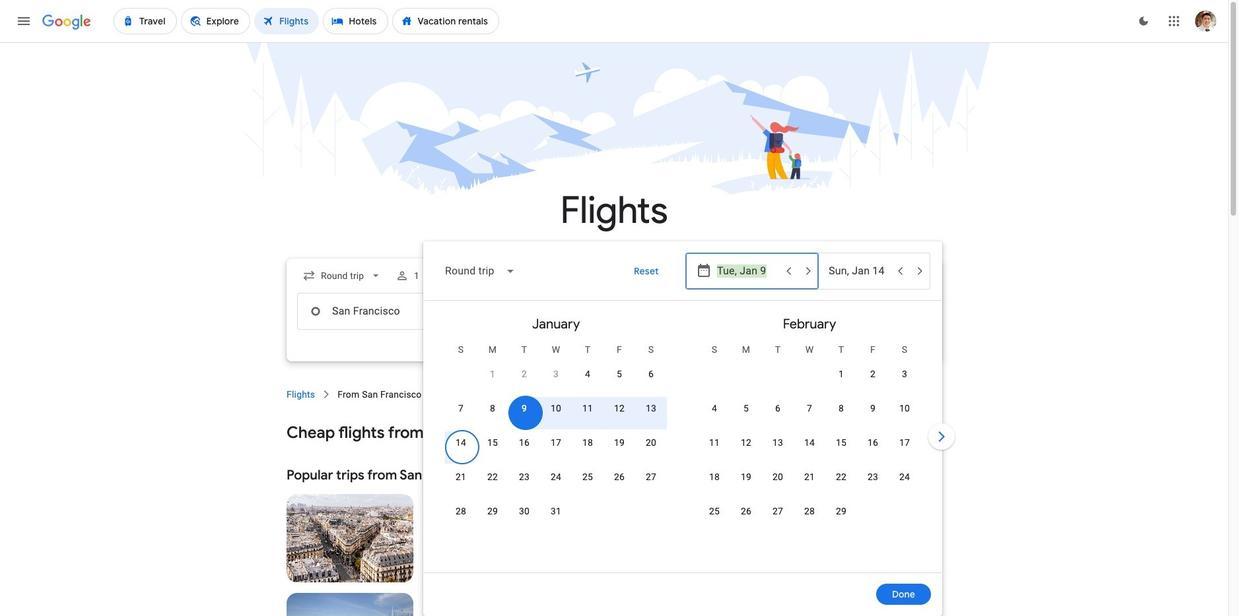 Task type: locate. For each thing, give the bounding box(es) containing it.
grid inside the flight search box
[[429, 306, 937, 581]]

thu, feb 1 element
[[839, 368, 844, 381]]

sun, feb 11 element
[[709, 437, 720, 450]]

wed, feb 14 element
[[804, 437, 815, 450]]

tue, feb 20 element
[[773, 471, 783, 484]]

mon, jan 1 element
[[490, 368, 495, 381]]

None text field
[[297, 293, 483, 330]]

grid
[[429, 306, 937, 581]]

wed, feb 21 element
[[804, 471, 815, 484]]

row down tue, feb 20 element on the bottom right
[[699, 499, 857, 537]]

wed, jan 31 element
[[551, 505, 561, 518]]

1 vertical spatial return text field
[[829, 294, 890, 330]]

thu, jan 11 element
[[582, 402, 593, 415]]

sun, feb 25 element
[[709, 505, 720, 518]]

0 vertical spatial return text field
[[829, 254, 890, 289]]

fri, feb 16 element
[[868, 437, 878, 450]]

tue, feb 13 element
[[773, 437, 783, 450]]

row up wed, feb 14 element
[[699, 396, 921, 434]]

sun, feb 18 element
[[709, 471, 720, 484]]

Return text field
[[829, 254, 890, 289], [829, 294, 890, 330]]

sat, jan 6 element
[[649, 368, 654, 381]]

fri, feb 23 element
[[868, 471, 878, 484]]

next image
[[926, 421, 958, 453]]

thu, jan 4 element
[[585, 368, 590, 381]]

1 return text field from the top
[[829, 254, 890, 289]]

row up wed, jan 10 element
[[477, 357, 667, 400]]

wed, feb 28 element
[[804, 505, 815, 518]]

sun, jan 7 element
[[458, 402, 464, 415]]

Departure text field
[[717, 254, 778, 289]]

sat, feb 10 element
[[899, 402, 910, 415]]

Departure text field
[[717, 294, 778, 330]]

row up wed, feb 21 element
[[699, 431, 921, 468]]

thu, feb 22 element
[[836, 471, 847, 484]]

row down mon, jan 22 'element' at the left of page
[[445, 499, 572, 537]]

row group
[[429, 306, 683, 568], [683, 306, 937, 568]]

sat, jan 13 element
[[646, 402, 657, 415]]

tue, jan 30 element
[[519, 505, 530, 518]]

mon, jan 22 element
[[487, 471, 498, 484]]

sun, feb 4 element
[[712, 402, 717, 415]]

wed, feb 7 element
[[807, 402, 812, 415]]

None field
[[435, 256, 526, 287], [297, 264, 388, 288], [435, 256, 526, 287], [297, 264, 388, 288]]

wed, jan 17 element
[[551, 437, 561, 450]]

sun, jan 14, return date. element
[[456, 437, 466, 450]]

sat, jan 20 element
[[646, 437, 657, 450]]

fri, jan 19 element
[[614, 437, 625, 450]]

tue, feb 6 element
[[775, 402, 781, 415]]

2 return text field from the top
[[829, 294, 890, 330]]

row
[[477, 357, 667, 400], [826, 357, 921, 400], [445, 396, 667, 434], [699, 396, 921, 434], [445, 431, 667, 468], [699, 431, 921, 468], [445, 465, 667, 503], [699, 465, 921, 503], [445, 499, 572, 537], [699, 499, 857, 537]]

mon, feb 12 element
[[741, 437, 752, 450]]

wed, jan 3 element
[[553, 368, 559, 381]]



Task type: vqa. For each thing, say whether or not it's contained in the screenshot.
Add your business link
no



Task type: describe. For each thing, give the bounding box(es) containing it.
tue, jan 2 element
[[522, 368, 527, 381]]

thu, jan 18 element
[[582, 437, 593, 450]]

mon, feb 19 element
[[741, 471, 752, 484]]

fri, jan 26 element
[[614, 471, 625, 484]]

fri, feb 2 element
[[870, 368, 876, 381]]

mon, jan 8 element
[[490, 402, 495, 415]]

tue, feb 27 element
[[773, 505, 783, 518]]

sun, jan 28 element
[[456, 505, 466, 518]]

thu, jan 25 element
[[582, 471, 593, 484]]

2 row group from the left
[[683, 306, 937, 568]]

mon, jan 29 element
[[487, 505, 498, 518]]

thu, feb 15 element
[[836, 437, 847, 450]]

sun, jan 21 element
[[456, 471, 466, 484]]

none text field inside the flight search box
[[297, 293, 483, 330]]

mon, feb 26 element
[[741, 505, 752, 518]]

sat, feb 17 element
[[899, 437, 910, 450]]

mon, jan 15 element
[[487, 437, 498, 450]]

1 row group from the left
[[429, 306, 683, 568]]

mon, feb 5 element
[[744, 402, 749, 415]]

fri, jan 12 element
[[614, 402, 625, 415]]

wed, jan 24 element
[[551, 471, 561, 484]]

row up wed, feb 28 element
[[699, 465, 921, 503]]

106 US dollars text field
[[902, 604, 931, 617]]

Flight search field
[[276, 242, 958, 617]]

row up fri, feb 9 element
[[826, 357, 921, 400]]

fri, feb 9 element
[[870, 402, 876, 415]]

thu, feb 8 element
[[839, 402, 844, 415]]

thu, feb 29 element
[[836, 505, 847, 518]]

wed, jan 10 element
[[551, 402, 561, 415]]

change appearance image
[[1128, 5, 1160, 37]]

row up wed, jan 31 element
[[445, 465, 667, 503]]

sat, feb 3 element
[[902, 368, 907, 381]]

row up wed, jan 17 element
[[445, 396, 667, 434]]

fri, jan 5 element
[[617, 368, 622, 381]]

tue, jan 9, departure date. element
[[522, 402, 527, 415]]

row up wed, jan 24 element at bottom left
[[445, 431, 667, 468]]

sat, jan 27 element
[[646, 471, 657, 484]]

sat, feb 24 element
[[899, 471, 910, 484]]

tue, jan 23 element
[[519, 471, 530, 484]]

main menu image
[[16, 13, 32, 29]]

tue, jan 16 element
[[519, 437, 530, 450]]



